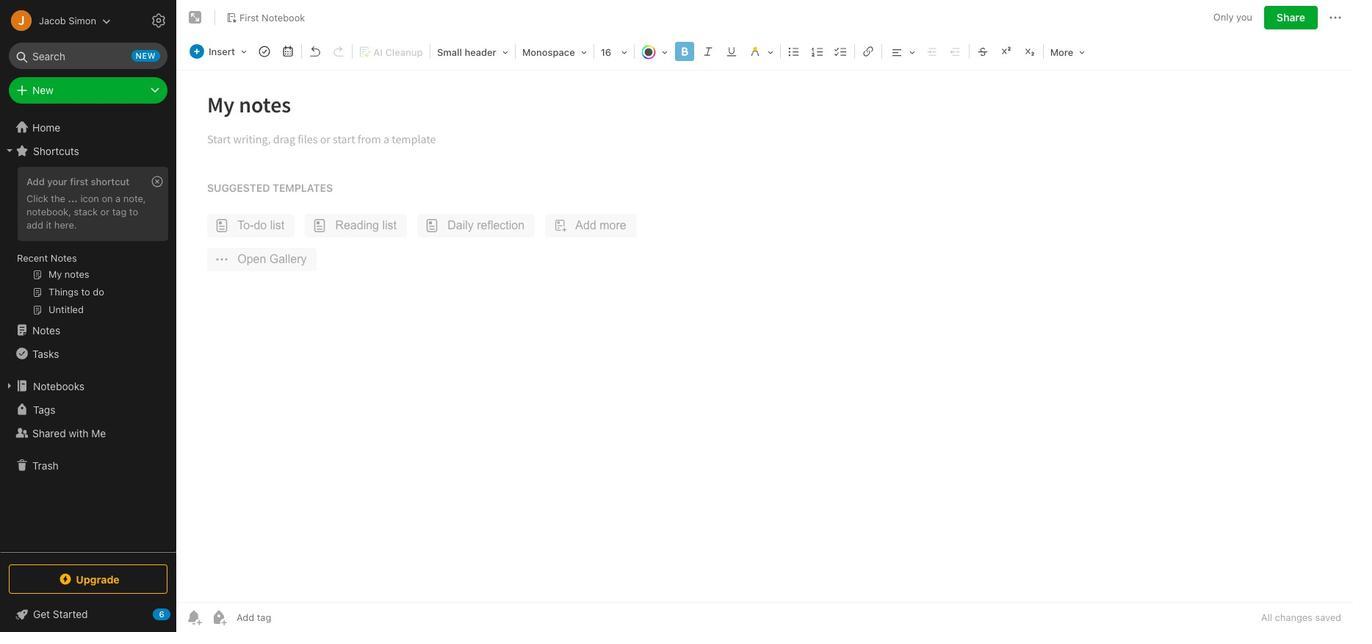 Task type: describe. For each thing, give the bounding box(es) containing it.
notebooks
[[33, 380, 85, 392]]

checklist image
[[831, 41, 852, 62]]

with
[[69, 427, 89, 439]]

click to collapse image
[[171, 605, 182, 623]]

tag
[[112, 206, 127, 217]]

Font color field
[[636, 41, 673, 62]]

notes link
[[0, 318, 176, 342]]

notes inside 'group'
[[51, 252, 77, 264]]

Help and Learning task checklist field
[[0, 603, 176, 626]]

tasks
[[32, 347, 59, 360]]

strikethrough image
[[973, 41, 993, 62]]

6
[[159, 609, 164, 619]]

get
[[33, 608, 50, 620]]

trash
[[32, 459, 59, 471]]

jacob simon
[[39, 14, 96, 26]]

share button
[[1265, 6, 1319, 29]]

add your first shortcut
[[26, 176, 129, 187]]

subscript image
[[1020, 41, 1040, 62]]

add a reminder image
[[185, 609, 203, 626]]

shortcuts
[[33, 144, 79, 157]]

underline image
[[721, 41, 742, 62]]

icon on a note, notebook, stack or tag to add it here.
[[26, 193, 146, 231]]

note window element
[[176, 0, 1354, 632]]

click
[[26, 193, 48, 204]]

More actions field
[[1327, 6, 1345, 29]]

numbered list image
[[807, 41, 828, 62]]

the
[[51, 193, 65, 204]]

trash link
[[0, 453, 176, 477]]

to
[[129, 206, 138, 217]]

Alignment field
[[884, 41, 921, 62]]

it
[[46, 219, 52, 231]]

notebooks link
[[0, 374, 176, 398]]

upgrade
[[76, 573, 120, 585]]

Add tag field
[[235, 611, 345, 624]]

insert link image
[[858, 41, 879, 62]]

shortcuts button
[[0, 139, 176, 162]]

superscript image
[[996, 41, 1017, 62]]

only
[[1214, 11, 1234, 23]]

1 vertical spatial notes
[[32, 324, 60, 336]]

calendar event image
[[278, 41, 298, 62]]

shared with me
[[32, 427, 106, 439]]

Insert field
[[186, 41, 252, 62]]

first
[[240, 11, 259, 23]]

monospace
[[523, 46, 575, 58]]

group inside tree
[[0, 162, 176, 324]]

stack
[[74, 206, 98, 217]]

notebook
[[262, 11, 305, 23]]

home
[[32, 121, 60, 133]]

undo image
[[305, 41, 326, 62]]

add
[[26, 219, 43, 231]]

new
[[32, 84, 53, 96]]

header
[[465, 46, 497, 58]]

upgrade button
[[9, 564, 168, 594]]

expand notebooks image
[[4, 380, 15, 392]]

notebook,
[[26, 206, 71, 217]]

italic image
[[698, 41, 719, 62]]

click the ...
[[26, 193, 78, 204]]

More field
[[1046, 41, 1091, 62]]

you
[[1237, 11, 1253, 23]]

note,
[[123, 193, 146, 204]]

new
[[136, 51, 156, 60]]

Highlight field
[[744, 41, 779, 62]]

a
[[115, 193, 121, 204]]

new search field
[[19, 43, 160, 69]]

simon
[[69, 14, 96, 26]]

Note Editor text field
[[176, 71, 1354, 602]]



Task type: vqa. For each thing, say whether or not it's contained in the screenshot.
the Tasks
yes



Task type: locate. For each thing, give the bounding box(es) containing it.
add tag image
[[210, 609, 228, 626]]

more
[[1051, 46, 1074, 58]]

small header
[[437, 46, 497, 58]]

jacob
[[39, 14, 66, 26]]

get started
[[33, 608, 88, 620]]

bulleted list image
[[784, 41, 805, 62]]

Font family field
[[517, 41, 592, 62]]

insert
[[209, 46, 235, 57]]

small
[[437, 46, 462, 58]]

notes
[[51, 252, 77, 264], [32, 324, 60, 336]]

first notebook
[[240, 11, 305, 23]]

expand note image
[[187, 9, 204, 26]]

add
[[26, 176, 45, 187]]

saved
[[1316, 611, 1342, 623]]

tree containing home
[[0, 115, 176, 551]]

or
[[100, 206, 110, 217]]

group containing add your first shortcut
[[0, 162, 176, 324]]

shared with me link
[[0, 421, 176, 445]]

recent
[[17, 252, 48, 264]]

share
[[1277, 11, 1306, 24]]

Heading level field
[[432, 41, 514, 62]]

tags button
[[0, 398, 176, 421]]

...
[[68, 193, 78, 204]]

recent notes
[[17, 252, 77, 264]]

new button
[[9, 77, 168, 104]]

tags
[[33, 403, 55, 416]]

settings image
[[150, 12, 168, 29]]

Account field
[[0, 6, 111, 35]]

first notebook button
[[221, 7, 310, 28]]

on
[[102, 193, 113, 204]]

your
[[47, 176, 67, 187]]

all changes saved
[[1262, 611, 1342, 623]]

home link
[[0, 115, 176, 139]]

task image
[[254, 41, 275, 62]]

first
[[70, 176, 88, 187]]

16
[[601, 46, 612, 58]]

notes right recent
[[51, 252, 77, 264]]

Font size field
[[596, 41, 633, 62]]

icon
[[80, 193, 99, 204]]

bold image
[[674, 41, 695, 62]]

started
[[53, 608, 88, 620]]

more actions image
[[1327, 9, 1345, 26]]

notes up the tasks
[[32, 324, 60, 336]]

me
[[91, 427, 106, 439]]

group
[[0, 162, 176, 324]]

tree
[[0, 115, 176, 551]]

only you
[[1214, 11, 1253, 23]]

all
[[1262, 611, 1273, 623]]

0 vertical spatial notes
[[51, 252, 77, 264]]

here.
[[54, 219, 77, 231]]

shared
[[32, 427, 66, 439]]

Search text field
[[19, 43, 157, 69]]

changes
[[1276, 611, 1313, 623]]

tasks button
[[0, 342, 176, 365]]

shortcut
[[91, 176, 129, 187]]



